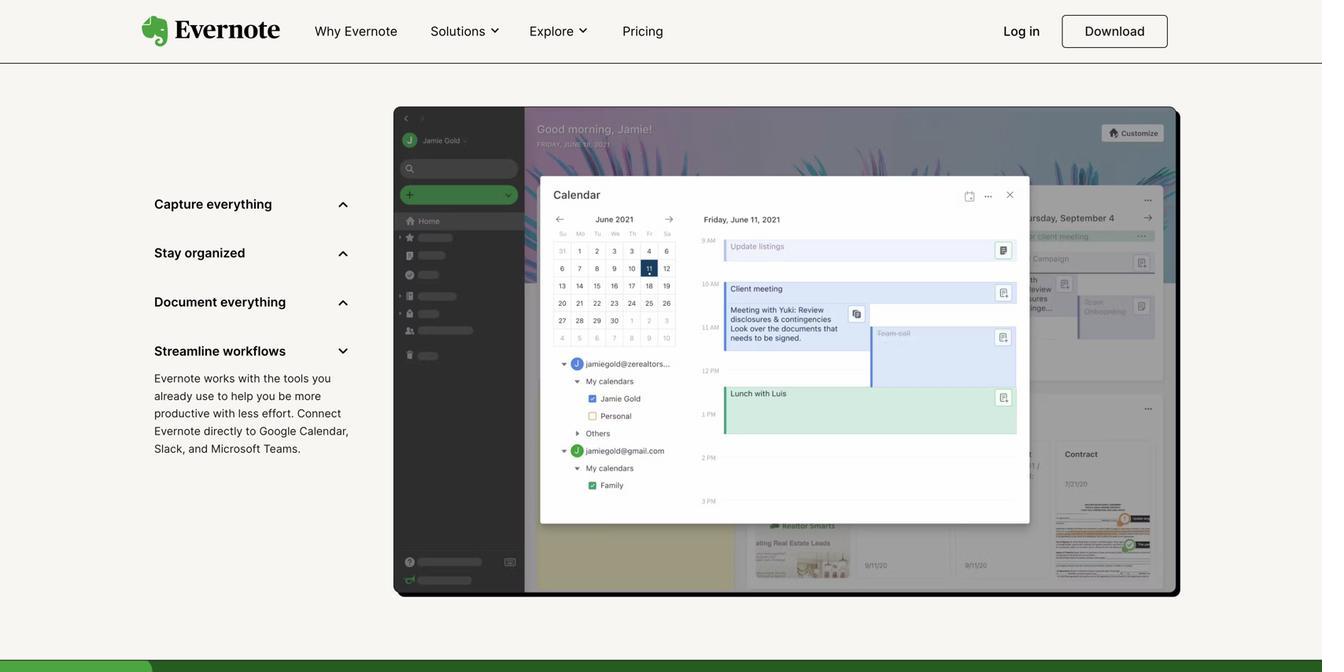 Task type: vqa. For each thing, say whether or not it's contained in the screenshot.
Teams.
yes



Task type: describe. For each thing, give the bounding box(es) containing it.
0 vertical spatial evernote
[[344, 24, 398, 39]]

evernote logo image
[[142, 16, 280, 47]]

use
[[876, 0, 902, 14]]

to up it. at top
[[658, 20, 672, 37]]

for
[[403, 20, 422, 37]]

more
[[295, 390, 321, 403]]

1 vertical spatial evernote
[[154, 372, 201, 386]]

planning,
[[563, 20, 625, 37]]

what
[[707, 20, 740, 37]]

explore
[[530, 23, 574, 39]]

you down 'use'
[[857, 20, 881, 37]]

solutions button
[[426, 23, 506, 40]]

productive
[[154, 407, 210, 421]]

evernote works with the tools you already use to help you be more productive with less effort. connect evernote directly to google calendar, slack, and microsoft teams.
[[154, 372, 349, 456]]

explore button
[[525, 23, 594, 40]]

log
[[1004, 24, 1026, 39]]

use
[[196, 390, 214, 403]]

help
[[231, 390, 253, 403]]

slack,
[[154, 443, 185, 456]]

and inside evernote works with the tools you already use to help you be more productive with less effort. connect evernote directly to google calendar, slack, and microsoft teams.
[[188, 443, 208, 456]]

in
[[1029, 24, 1040, 39]]

solutions
[[431, 23, 485, 39]]

note
[[426, 20, 456, 37]]

download link
[[1062, 15, 1168, 48]]

pricing
[[623, 24, 663, 39]]

when
[[815, 20, 852, 37]]

keep
[[738, 0, 771, 14]]

life
[[776, 0, 796, 14]]

directly
[[204, 425, 243, 438]]

effort.
[[262, 407, 294, 421]]

streamline workflows
[[154, 344, 286, 359]]

it
[[906, 0, 915, 14]]

project
[[511, 20, 558, 37]]

find
[[676, 20, 702, 37]]

and inside with evernote, you have everything you need to keep life organized. use it for note taking, project planning, and to find what you need, when you need it.
[[629, 20, 654, 37]]



Task type: locate. For each thing, give the bounding box(es) containing it.
capture everything
[[154, 197, 272, 212]]

less
[[238, 407, 259, 421]]

evernote down productive
[[154, 425, 201, 438]]

with up directly
[[213, 407, 235, 421]]

and left find
[[629, 20, 654, 37]]

0 horizontal spatial need
[[682, 0, 716, 14]]

1 vertical spatial with
[[213, 407, 235, 421]]

log in
[[1004, 24, 1040, 39]]

with
[[238, 372, 260, 386], [213, 407, 235, 421]]

need,
[[773, 20, 811, 37]]

everything inside with evernote, you have everything you need to keep life organized. use it for note taking, project planning, and to find what you need, when you need it.
[[577, 0, 649, 14]]

1 vertical spatial and
[[188, 443, 208, 456]]

why evernote
[[315, 24, 398, 39]]

and right slack,
[[188, 443, 208, 456]]

0 horizontal spatial with
[[213, 407, 235, 421]]

and
[[629, 20, 654, 37], [188, 443, 208, 456]]

1 horizontal spatial need
[[885, 20, 920, 37]]

1 vertical spatial need
[[885, 20, 920, 37]]

capture
[[154, 197, 203, 212]]

taking,
[[460, 20, 507, 37]]

have
[[540, 0, 572, 14]]

everything for capture everything
[[206, 197, 272, 212]]

you down the
[[256, 390, 275, 403]]

stay on top image
[[394, 107, 1181, 598]]

teams.
[[263, 443, 301, 456]]

stay organized
[[154, 246, 245, 261]]

0 vertical spatial with
[[238, 372, 260, 386]]

with up help
[[238, 372, 260, 386]]

0 vertical spatial and
[[629, 20, 654, 37]]

why
[[315, 24, 341, 39]]

organized.
[[800, 0, 872, 14]]

download
[[1085, 24, 1145, 39]]

everything up planning,
[[577, 0, 649, 14]]

you up project
[[511, 0, 536, 14]]

streamline
[[154, 344, 220, 359]]

0 vertical spatial need
[[682, 0, 716, 14]]

be
[[278, 390, 292, 403]]

evernote left for
[[344, 24, 398, 39]]

everything
[[577, 0, 649, 14], [206, 197, 272, 212], [220, 295, 286, 310]]

workflows
[[223, 344, 286, 359]]

already
[[154, 390, 193, 403]]

pricing link
[[613, 17, 673, 47]]

2 vertical spatial evernote
[[154, 425, 201, 438]]

google
[[259, 425, 296, 438]]

document
[[154, 295, 217, 310]]

2 vertical spatial everything
[[220, 295, 286, 310]]

need up find
[[682, 0, 716, 14]]

evernote
[[344, 24, 398, 39], [154, 372, 201, 386], [154, 425, 201, 438]]

stay
[[154, 246, 181, 261]]

1 vertical spatial everything
[[206, 197, 272, 212]]

it.
[[655, 42, 668, 60]]

1 horizontal spatial with
[[238, 372, 260, 386]]

calendar,
[[299, 425, 349, 438]]

to right the use
[[217, 390, 228, 403]]

everything up organized on the left
[[206, 197, 272, 212]]

you
[[511, 0, 536, 14], [653, 0, 678, 14], [744, 20, 769, 37], [857, 20, 881, 37], [312, 372, 331, 386], [256, 390, 275, 403]]

you up find
[[653, 0, 678, 14]]

0 horizontal spatial and
[[188, 443, 208, 456]]

you up more
[[312, 372, 331, 386]]

need
[[682, 0, 716, 14], [885, 20, 920, 37]]

to
[[720, 0, 734, 14], [658, 20, 672, 37], [217, 390, 228, 403], [246, 425, 256, 438]]

with evernote, you have everything you need to keep life organized. use it for note taking, project planning, and to find what you need, when you need it.
[[403, 0, 920, 60]]

need down it
[[885, 20, 920, 37]]

with
[[407, 0, 438, 14]]

works
[[204, 372, 235, 386]]

to up what
[[720, 0, 734, 14]]

connect
[[297, 407, 341, 421]]

0 vertical spatial everything
[[577, 0, 649, 14]]

the
[[263, 372, 280, 386]]

log in link
[[994, 17, 1050, 47]]

1 horizontal spatial and
[[629, 20, 654, 37]]

evernote up already
[[154, 372, 201, 386]]

why evernote link
[[305, 17, 407, 47]]

organized
[[185, 246, 245, 261]]

everything for document everything
[[220, 295, 286, 310]]

evernote,
[[442, 0, 507, 14]]

tools
[[283, 372, 309, 386]]

microsoft
[[211, 443, 260, 456]]

you down keep
[[744, 20, 769, 37]]

everything up workflows
[[220, 295, 286, 310]]

document everything
[[154, 295, 286, 310]]

to down less at the bottom of page
[[246, 425, 256, 438]]



